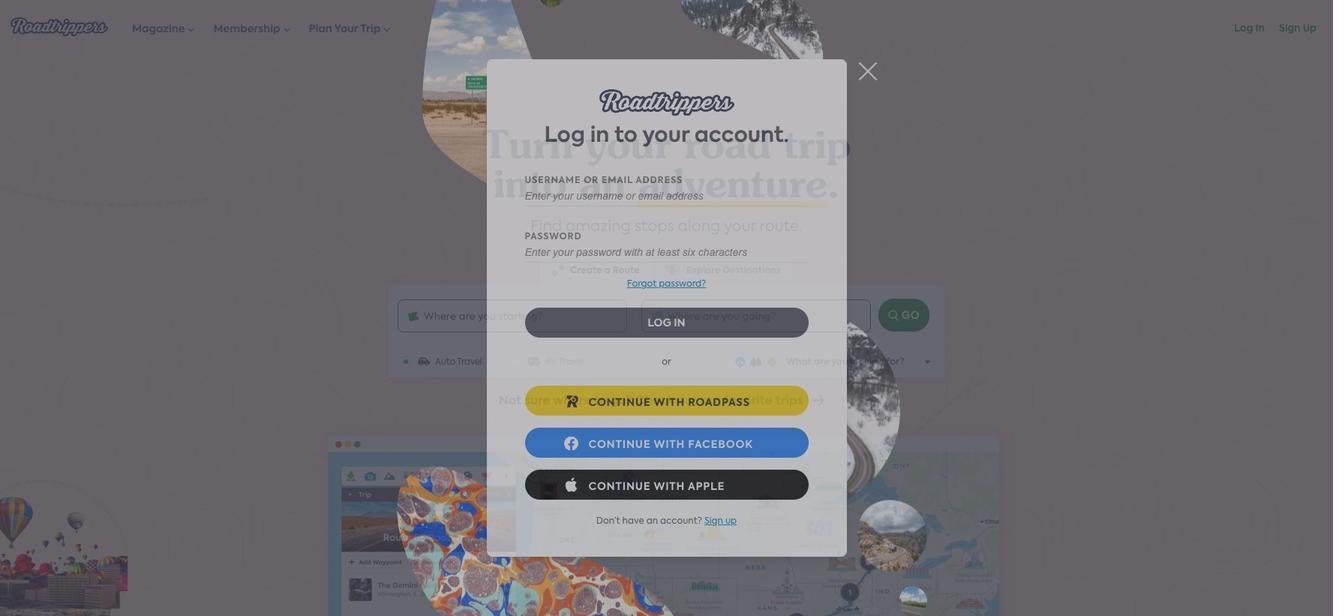 Task type: locate. For each thing, give the bounding box(es) containing it.
Enter your password with at least six characters password field
[[525, 242, 809, 262]]

roadtrippers app image
[[317, 425, 1017, 616]]



Task type: describe. For each thing, give the bounding box(es) containing it.
Enter your username or email address text field
[[525, 186, 809, 206]]



